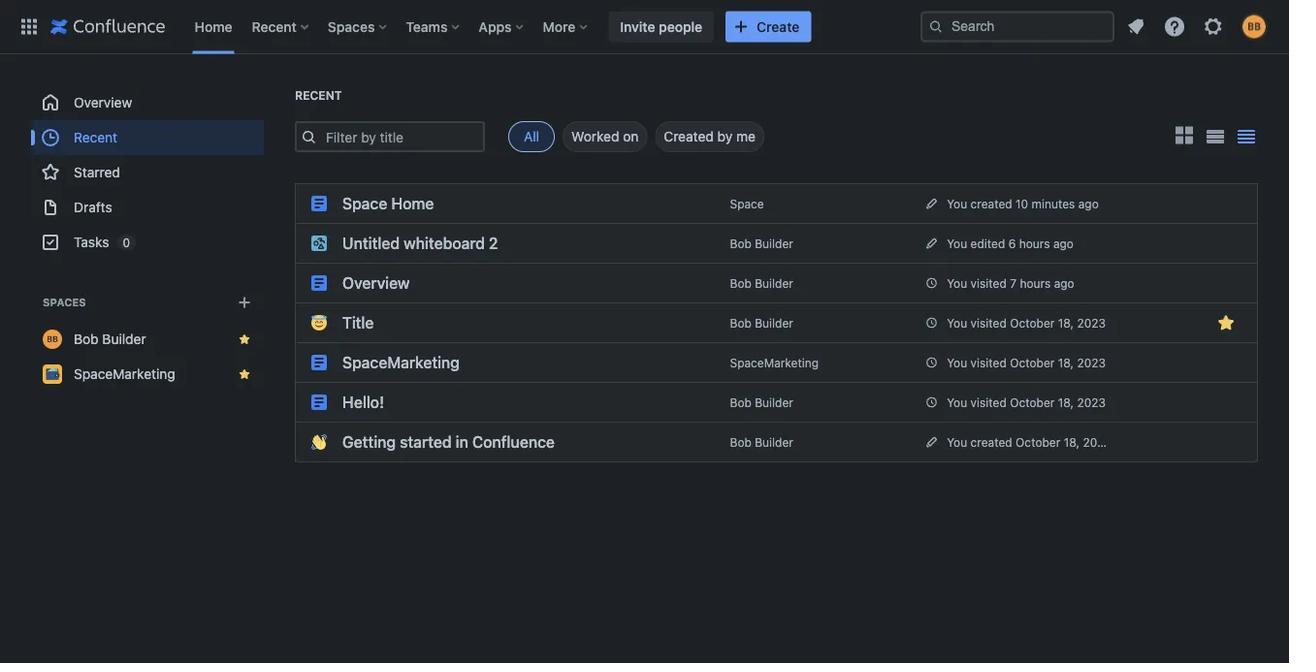 Task type: vqa. For each thing, say whether or not it's contained in the screenshot.
'Created'
yes



Task type: describe. For each thing, give the bounding box(es) containing it.
2 vertical spatial recent
[[74, 130, 118, 146]]

you for title
[[948, 316, 968, 330]]

create a space image
[[233, 291, 256, 314]]

notification icon image
[[1125, 15, 1148, 38]]

you for overview
[[948, 277, 968, 290]]

hello!
[[343, 394, 384, 412]]

you for untitled whiteboard 2
[[948, 237, 968, 250]]

bob builder link for getting started in confluence
[[730, 436, 794, 450]]

invite people
[[621, 18, 703, 34]]

people
[[659, 18, 703, 34]]

confluence
[[473, 433, 555, 452]]

more
[[543, 18, 576, 34]]

tasks
[[74, 234, 109, 250]]

whiteboard image
[[312, 236, 327, 251]]

1 horizontal spatial overview
[[343, 274, 410, 293]]

unstar image
[[1215, 312, 1238, 335]]

title
[[343, 314, 374, 332]]

teams button
[[400, 11, 467, 42]]

visited for spacemarketing
[[971, 356, 1007, 370]]

worked
[[572, 129, 620, 145]]

bob builder for getting started in confluence
[[730, 436, 794, 450]]

builder for untitled whiteboard 2
[[755, 237, 794, 251]]

bob builder link for title
[[730, 317, 794, 330]]

recent inside popup button
[[252, 18, 297, 34]]

1 horizontal spatial home
[[392, 195, 434, 213]]

bob builder link for hello!
[[730, 396, 794, 410]]

created for space home
[[971, 197, 1013, 211]]

recent button
[[246, 11, 316, 42]]

by
[[718, 129, 733, 145]]

appswitcher icon image
[[17, 15, 41, 38]]

tab list containing all
[[485, 121, 765, 152]]

starred
[[74, 165, 120, 181]]

drafts link
[[31, 190, 264, 225]]

space home
[[343, 195, 434, 213]]

2
[[489, 234, 498, 253]]

invite
[[621, 18, 656, 34]]

teams
[[406, 18, 448, 34]]

all
[[524, 129, 540, 145]]

unstar this space image
[[237, 332, 252, 347]]

untitled
[[343, 234, 400, 253]]

you created 10 minutes ago
[[948, 197, 1099, 211]]

banner containing home
[[0, 0, 1290, 54]]

Search field
[[921, 11, 1115, 42]]

page image for space home
[[312, 196, 327, 212]]

you for space home
[[948, 197, 968, 211]]

18, for hello!
[[1059, 396, 1075, 410]]

bob for overview
[[730, 277, 752, 290]]

drafts
[[74, 199, 112, 215]]

18, for title
[[1059, 316, 1075, 330]]

2 vertical spatial ago
[[1055, 277, 1075, 290]]

all button
[[509, 121, 555, 152]]

Filter by title field
[[320, 123, 483, 150]]

apps button
[[473, 11, 531, 42]]

1 vertical spatial recent
[[295, 89, 342, 102]]

7
[[1011, 277, 1017, 290]]

you for spacemarketing
[[948, 356, 968, 370]]

group containing overview
[[31, 85, 264, 260]]

you created october 18, 2023
[[948, 436, 1112, 449]]

starred link
[[31, 155, 264, 190]]

untitled whiteboard 2
[[343, 234, 498, 253]]

on
[[623, 129, 639, 145]]

ago for whiteboard
[[1054, 237, 1074, 250]]

more button
[[537, 11, 595, 42]]

bob for hello!
[[730, 396, 752, 410]]

bob builder for title
[[730, 317, 794, 330]]

me
[[737, 129, 756, 145]]

started
[[400, 433, 452, 452]]

visited for title
[[971, 316, 1007, 330]]

bob builder link for overview
[[730, 277, 794, 290]]

spaces button
[[322, 11, 394, 42]]

you for getting started in confluence
[[948, 436, 968, 449]]

space for space home
[[343, 195, 388, 213]]

builder for overview
[[755, 277, 794, 290]]

search image
[[929, 19, 944, 34]]

created by me button
[[656, 121, 765, 152]]



Task type: locate. For each thing, give the bounding box(es) containing it.
2023 for title
[[1078, 316, 1107, 330]]

0 vertical spatial recent
[[252, 18, 297, 34]]

spaces right recent popup button
[[328, 18, 375, 34]]

1 you visited october 18, 2023 from the top
[[948, 316, 1107, 330]]

hours right 6
[[1020, 237, 1051, 250]]

18,
[[1059, 316, 1075, 330], [1059, 356, 1075, 370], [1059, 396, 1075, 410], [1064, 436, 1080, 449]]

visited for hello!
[[971, 396, 1007, 410]]

october for getting started in confluence
[[1016, 436, 1061, 449]]

builder
[[755, 237, 794, 251], [755, 277, 794, 290], [755, 317, 794, 330], [102, 331, 146, 347], [755, 396, 794, 410], [755, 436, 794, 450]]

bob builder for overview
[[730, 277, 794, 290]]

bob builder
[[730, 237, 794, 251], [730, 277, 794, 290], [730, 317, 794, 330], [74, 331, 146, 347], [730, 396, 794, 410], [730, 436, 794, 450]]

1 horizontal spatial spaces
[[328, 18, 375, 34]]

6
[[1009, 237, 1017, 250]]

help icon image
[[1164, 15, 1187, 38]]

created for getting started in confluence
[[971, 436, 1013, 449]]

edited
[[971, 237, 1006, 250]]

october
[[1011, 316, 1055, 330], [1011, 356, 1055, 370], [1011, 396, 1055, 410], [1016, 436, 1061, 449]]

ago right 7
[[1055, 277, 1075, 290]]

1 vertical spatial home
[[392, 195, 434, 213]]

overview up recent link
[[74, 95, 132, 111]]

hours
[[1020, 237, 1051, 250], [1020, 277, 1051, 290]]

recent link
[[31, 120, 264, 155]]

page image
[[312, 276, 327, 291]]

bob builder for untitled whiteboard 2
[[730, 237, 794, 251]]

banner
[[0, 0, 1290, 54]]

recent
[[252, 18, 297, 34], [295, 89, 342, 102], [74, 130, 118, 146]]

getting started in confluence
[[343, 433, 555, 452]]

cards image
[[1173, 124, 1197, 147]]

2023
[[1078, 316, 1107, 330], [1078, 356, 1107, 370], [1078, 396, 1107, 410], [1084, 436, 1112, 449]]

home up untitled whiteboard 2
[[392, 195, 434, 213]]

4 you from the top
[[948, 316, 968, 330]]

1 horizontal spatial spacemarketing link
[[730, 356, 819, 370]]

builder for getting started in confluence
[[755, 436, 794, 450]]

0 horizontal spatial overview
[[74, 95, 132, 111]]

0 vertical spatial home
[[195, 18, 233, 34]]

compact list image
[[1236, 125, 1259, 149]]

october for title
[[1011, 316, 1055, 330]]

spaces
[[328, 18, 375, 34], [43, 297, 86, 309]]

hours for overview
[[1020, 277, 1051, 290]]

0 vertical spatial spaces
[[328, 18, 375, 34]]

1 vertical spatial page image
[[312, 355, 327, 371]]

in
[[456, 433, 469, 452]]

unstar this space image
[[237, 367, 252, 382]]

2 vertical spatial you visited october 18, 2023
[[948, 396, 1107, 410]]

hours for untitled whiteboard 2
[[1020, 237, 1051, 250]]

1 vertical spatial ago
[[1054, 237, 1074, 250]]

0 vertical spatial page image
[[312, 196, 327, 212]]

minutes
[[1032, 197, 1076, 211]]

3 you visited october 18, 2023 from the top
[[948, 396, 1107, 410]]

home left recent popup button
[[195, 18, 233, 34]]

bob builder for hello!
[[730, 396, 794, 410]]

space
[[343, 195, 388, 213], [730, 197, 765, 211]]

visited for overview
[[971, 277, 1007, 290]]

1 created from the top
[[971, 197, 1013, 211]]

0 horizontal spatial spacemarketing
[[74, 366, 175, 382]]

18, for getting started in confluence
[[1064, 436, 1080, 449]]

bob for title
[[730, 317, 752, 330]]

spaces inside popup button
[[328, 18, 375, 34]]

bob builder link for untitled whiteboard 2
[[730, 237, 794, 251]]

builder for hello!
[[755, 396, 794, 410]]

1 vertical spatial spaces
[[43, 297, 86, 309]]

6 you from the top
[[948, 396, 968, 410]]

october for hello!
[[1011, 396, 1055, 410]]

builder for title
[[755, 317, 794, 330]]

create
[[757, 18, 800, 34]]

2 vertical spatial page image
[[312, 395, 327, 411]]

settings icon image
[[1203, 15, 1226, 38]]

0 horizontal spatial space
[[343, 195, 388, 213]]

0 vertical spatial hours
[[1020, 237, 1051, 250]]

spacemarketing link
[[730, 356, 819, 370], [31, 357, 264, 392]]

1 horizontal spatial space
[[730, 197, 765, 211]]

page image up whiteboard icon
[[312, 196, 327, 212]]

page image for spacemarketing
[[312, 355, 327, 371]]

you visited 7 hours ago
[[948, 277, 1075, 290]]

2023 for spacemarketing
[[1078, 356, 1107, 370]]

october for spacemarketing
[[1011, 356, 1055, 370]]

home
[[195, 18, 233, 34], [392, 195, 434, 213]]

ago down minutes
[[1054, 237, 1074, 250]]

2023 for hello!
[[1078, 396, 1107, 410]]

1 you from the top
[[948, 197, 968, 211]]

recent down recent popup button
[[295, 89, 342, 102]]

recent up starred
[[74, 130, 118, 146]]

page image down :innocent: image
[[312, 355, 327, 371]]

:wave: image
[[312, 435, 327, 450]]

bob builder link
[[730, 237, 794, 251], [730, 277, 794, 290], [730, 317, 794, 330], [31, 322, 264, 357], [730, 396, 794, 410], [730, 436, 794, 450]]

3 page image from the top
[[312, 395, 327, 411]]

1 page image from the top
[[312, 196, 327, 212]]

1 vertical spatial created
[[971, 436, 1013, 449]]

recent right "home" link
[[252, 18, 297, 34]]

space link
[[730, 197, 765, 211]]

5 you from the top
[[948, 356, 968, 370]]

page image
[[312, 196, 327, 212], [312, 355, 327, 371], [312, 395, 327, 411]]

bob for untitled whiteboard 2
[[730, 237, 752, 251]]

10
[[1016, 197, 1029, 211]]

tab list
[[485, 121, 765, 152]]

2 created from the top
[[971, 436, 1013, 449]]

you
[[948, 197, 968, 211], [948, 237, 968, 250], [948, 277, 968, 290], [948, 316, 968, 330], [948, 356, 968, 370], [948, 396, 968, 410], [948, 436, 968, 449]]

list image
[[1207, 130, 1225, 143]]

0 vertical spatial overview
[[74, 95, 132, 111]]

you for hello!
[[948, 396, 968, 410]]

:innocent: image
[[312, 315, 327, 331]]

spaces down "tasks"
[[43, 297, 86, 309]]

whiteboard
[[404, 234, 485, 253]]

ago right minutes
[[1079, 197, 1099, 211]]

1 vertical spatial hours
[[1020, 277, 1051, 290]]

home link
[[189, 11, 238, 42]]

7 you from the top
[[948, 436, 968, 449]]

bob
[[730, 237, 752, 251], [730, 277, 752, 290], [730, 317, 752, 330], [74, 331, 99, 347], [730, 396, 752, 410], [730, 436, 752, 450]]

create button
[[726, 11, 812, 42]]

4 visited from the top
[[971, 396, 1007, 410]]

0 vertical spatial ago
[[1079, 197, 1099, 211]]

confluence image
[[50, 15, 165, 38], [50, 15, 165, 38]]

2 you from the top
[[948, 237, 968, 250]]

0 horizontal spatial spaces
[[43, 297, 86, 309]]

2 you visited october 18, 2023 from the top
[[948, 356, 1107, 370]]

:innocent: image
[[312, 315, 327, 331]]

global element
[[12, 0, 921, 54]]

home inside "global" element
[[195, 18, 233, 34]]

2023 for getting started in confluence
[[1084, 436, 1112, 449]]

overview
[[74, 95, 132, 111], [343, 274, 410, 293]]

star image
[[1215, 351, 1238, 375]]

you visited october 18, 2023 for title
[[948, 316, 1107, 330]]

overview link
[[31, 85, 264, 120]]

space for "space" link
[[730, 197, 765, 211]]

worked on
[[572, 129, 639, 145]]

1 vertical spatial overview
[[343, 274, 410, 293]]

page image for hello!
[[312, 395, 327, 411]]

group
[[31, 85, 264, 260]]

spacemarketing
[[343, 354, 460, 372], [730, 356, 819, 370], [74, 366, 175, 382]]

:wave: image
[[312, 435, 327, 450]]

edit image
[[1122, 351, 1145, 375]]

space down me
[[730, 197, 765, 211]]

you visited october 18, 2023 for spacemarketing
[[948, 356, 1107, 370]]

1 horizontal spatial spacemarketing
[[343, 354, 460, 372]]

3 you from the top
[[948, 277, 968, 290]]

space up untitled
[[343, 195, 388, 213]]

18, for spacemarketing
[[1059, 356, 1075, 370]]

created
[[664, 129, 714, 145]]

bob for getting started in confluence
[[730, 436, 752, 450]]

created by me
[[664, 129, 756, 145]]

you visited october 18, 2023 for hello!
[[948, 396, 1107, 410]]

0 vertical spatial created
[[971, 197, 1013, 211]]

you visited october 18, 2023
[[948, 316, 1107, 330], [948, 356, 1107, 370], [948, 396, 1107, 410]]

you edited 6 hours ago
[[948, 237, 1074, 250]]

2 horizontal spatial spacemarketing
[[730, 356, 819, 370]]

overview down untitled
[[343, 274, 410, 293]]

hours right 7
[[1020, 277, 1051, 290]]

0 vertical spatial you visited october 18, 2023
[[948, 316, 1107, 330]]

page image up :wave: image
[[312, 395, 327, 411]]

2 visited from the top
[[971, 316, 1007, 330]]

share image
[[1153, 351, 1176, 375]]

3 visited from the top
[[971, 356, 1007, 370]]

apps
[[479, 18, 512, 34]]

0 horizontal spatial home
[[195, 18, 233, 34]]

1 vertical spatial you visited october 18, 2023
[[948, 356, 1107, 370]]

0
[[123, 236, 130, 249]]

0 horizontal spatial spacemarketing link
[[31, 357, 264, 392]]

created
[[971, 197, 1013, 211], [971, 436, 1013, 449]]

getting
[[343, 433, 396, 452]]

ago for home
[[1079, 197, 1099, 211]]

2 page image from the top
[[312, 355, 327, 371]]

ago
[[1079, 197, 1099, 211], [1054, 237, 1074, 250], [1055, 277, 1075, 290]]

1 visited from the top
[[971, 277, 1007, 290]]

worked on button
[[563, 121, 648, 152]]

visited
[[971, 277, 1007, 290], [971, 316, 1007, 330], [971, 356, 1007, 370], [971, 396, 1007, 410]]

invite people button
[[609, 11, 715, 42]]



